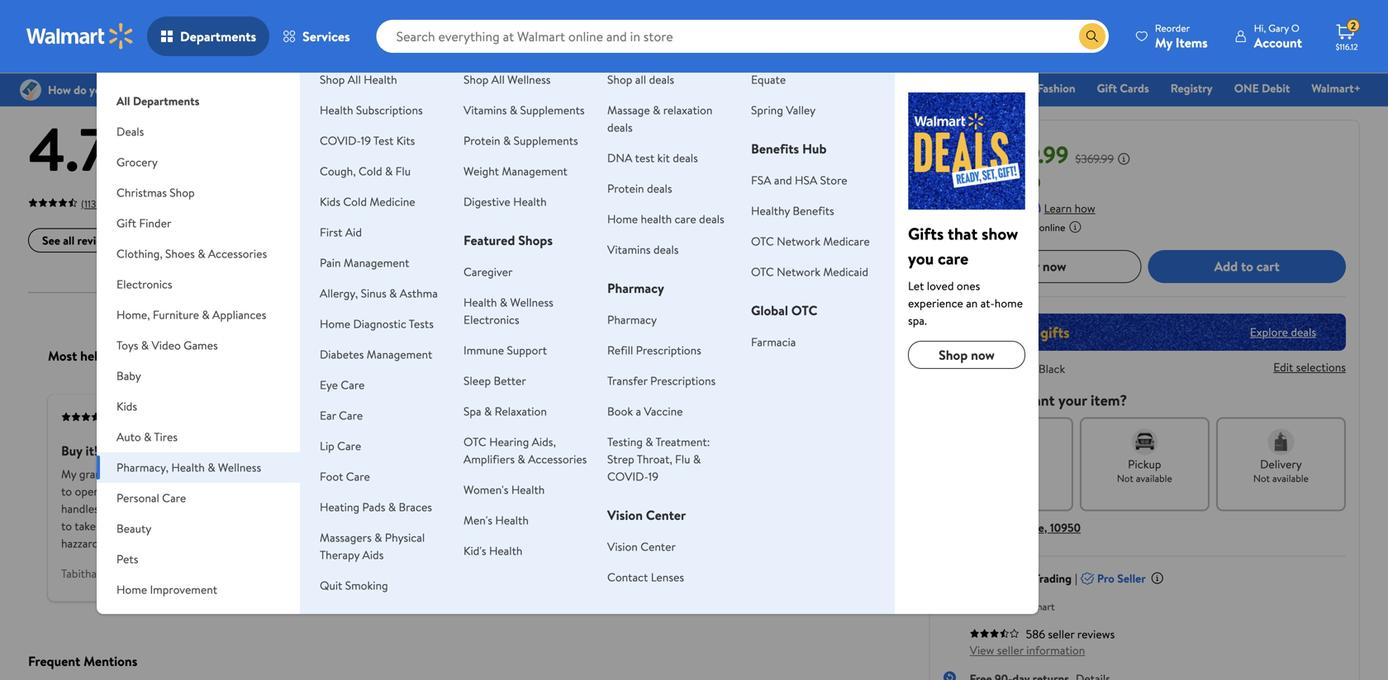 Task type: locate. For each thing, give the bounding box(es) containing it.
0 horizontal spatial verified purchase
[[117, 410, 193, 425]]

1 most from the left
[[48, 347, 77, 365]]

grocery for grocery
[[117, 154, 158, 170]]

available inside pickup not available
[[1136, 472, 1172, 486]]

2 network from the top
[[777, 264, 820, 280]]

deals down massage
[[607, 119, 633, 135]]

kid's health
[[464, 543, 523, 559]]

care down price
[[938, 247, 968, 270]]

0 vertical spatial gift finder
[[663, 80, 719, 96]]

2 vertical spatial with
[[751, 519, 772, 535]]

handles
[[350, 467, 388, 483], [61, 501, 99, 517]]

selections
[[1296, 359, 1346, 376]]

home down allergy,
[[320, 316, 350, 332]]

vitamins down health
[[607, 242, 651, 258]]

home for home health care deals
[[607, 211, 638, 227]]

1 horizontal spatial product group
[[692, 0, 890, 33]]

1 vision from the top
[[607, 506, 643, 525]]

product group
[[31, 0, 229, 33], [692, 0, 890, 33]]

all for wellness
[[491, 71, 505, 88]]

day
[[269, 10, 283, 24], [489, 10, 504, 24]]

edit selections button
[[1273, 359, 1346, 376]]

mentions
[[84, 653, 137, 671]]

a right the book
[[636, 404, 641, 420]]

& up the 3 stars
[[503, 133, 511, 149]]

0 horizontal spatial buy
[[61, 442, 82, 460]]

1 horizontal spatial gift
[[663, 80, 684, 96]]

with down 'i'
[[751, 519, 772, 535]]

wellness inside health & wellness electronics
[[510, 295, 553, 311]]

my up chance
[[545, 467, 560, 483]]

1 vertical spatial 19
[[648, 469, 658, 485]]

cold
[[359, 163, 382, 179], [343, 194, 367, 210]]

up to sixty percent off deals. shop now. image
[[943, 314, 1346, 351]]

1 horizontal spatial had
[[598, 484, 616, 500]]

2 helpful from the left
[[564, 347, 604, 365]]

finder inside gift finder 'dropdown button'
[[139, 215, 171, 231]]

christmas shop inside dropdown button
[[117, 185, 195, 201]]

home link
[[978, 79, 1023, 97]]

0 vertical spatial prescriptions
[[636, 342, 701, 359]]

that down off
[[203, 536, 224, 552]]

registry
[[1171, 80, 1213, 96]]

21 right dec
[[1030, 472, 1039, 486]]

1 vertical spatial gift finder
[[117, 215, 171, 231]]

it inside fun truck but not well built my 2 year old absolutely loved this chevy truck! he drove every chance he had for a whole month! then the drive motor on the wheels went out and he was so disappointed.  i started researching and that seems to be a common problem with it so we decided to return.
[[775, 519, 782, 535]]

home inside dropdown button
[[117, 582, 147, 598]]

stars right the 3
[[483, 156, 506, 172]]

0 horizontal spatial loved
[[668, 467, 695, 483]]

1 not from the left
[[1117, 472, 1134, 486]]

care inside dropdown button
[[162, 490, 186, 506]]

farmacia link
[[751, 334, 796, 350]]

1 vertical spatial out
[[296, 484, 313, 500]]

5 progress bar from the top
[[527, 199, 878, 203]]

kid's health link
[[464, 543, 523, 559]]

you right the do
[[996, 390, 1020, 411]]

0 vertical spatial flu
[[395, 163, 411, 179]]

dec
[[1010, 472, 1028, 486]]

kids inside dropdown button
[[117, 399, 137, 415]]

1 vertical spatial flu
[[675, 452, 690, 468]]

gift inside gift finder 'dropdown button'
[[117, 215, 136, 231]]

shipping
[[286, 10, 321, 24], [506, 10, 542, 24]]

massagers & physical therapy aids
[[320, 530, 425, 563]]

buy down purchased at the right of the page
[[1018, 257, 1039, 276]]

protein for protein & supplements
[[464, 133, 500, 149]]

cold up kids cold medicine
[[359, 163, 382, 179]]

wellness for shop all wellness
[[507, 71, 551, 88]]

gift inside gift cards link
[[1097, 80, 1117, 96]]

purchase up tires
[[154, 410, 193, 425]]

loved
[[927, 278, 954, 294], [668, 467, 695, 483]]

hsa
[[795, 172, 817, 188]]

benefits up fsa
[[751, 140, 799, 158]]

insane
[[243, 501, 274, 517]]

kids for kids
[[117, 399, 137, 415]]

vitamins deals
[[607, 242, 679, 258]]

3
[[474, 156, 480, 172]]

now inside button
[[1043, 257, 1066, 276]]

windows
[[153, 519, 196, 535]]

get
[[244, 484, 261, 500], [275, 519, 292, 535]]

available for pickup
[[1136, 472, 1172, 486]]

0 vertical spatial buy
[[1018, 257, 1039, 276]]

buy up open
[[61, 442, 82, 460]]

so right off
[[216, 519, 227, 535]]

network down healthy benefits
[[777, 233, 820, 250]]

all up massage
[[635, 71, 646, 88]]

buy for buy now
[[1018, 257, 1039, 276]]

1 horizontal spatial 3+ day shipping
[[475, 10, 542, 24]]

it
[[311, 467, 318, 483], [307, 519, 314, 535], [775, 519, 782, 535], [227, 536, 234, 552]]

care for personal care
[[162, 490, 186, 506]]

3+ day shipping up services
[[255, 10, 321, 24]]

care down the
[[162, 490, 186, 506]]

care right eye at the bottom left of the page
[[341, 377, 365, 393]]

0 horizontal spatial out
[[113, 150, 142, 178]]

pain management link
[[320, 255, 409, 271]]

21 up 47
[[886, 175, 896, 191]]

all up health subscriptions
[[348, 71, 361, 88]]

to left cart
[[1241, 257, 1253, 276]]

0 vertical spatial you
[[908, 247, 934, 270]]

0 horizontal spatial product group
[[31, 0, 229, 33]]

2 vertical spatial that
[[203, 536, 224, 552]]

health & wellness electronics
[[464, 295, 553, 328]]

care for foot care
[[346, 469, 370, 485]]

out up the awkward
[[296, 484, 313, 500]]

0 horizontal spatial 3+ day shipping
[[255, 10, 321, 24]]

1 vertical spatial loved
[[668, 467, 695, 483]]

shipping up shop all wellness
[[506, 10, 542, 24]]

clothing,
[[117, 246, 163, 262]]

& right massage
[[653, 102, 660, 118]]

all down the customer reviews & ratings
[[117, 93, 130, 109]]

flu down kits
[[395, 163, 411, 179]]

1 horizontal spatial loved
[[927, 278, 954, 294]]

2 shipping from the left
[[506, 10, 542, 24]]

and right fsa
[[774, 172, 792, 188]]

1 verified purchase from the left
[[117, 410, 193, 425]]

care
[[341, 377, 365, 393], [339, 408, 363, 424], [337, 438, 361, 454], [346, 469, 370, 485], [162, 490, 186, 506]]

2 horizontal spatial with
[[983, 200, 1004, 216]]

1 horizontal spatial all
[[348, 71, 361, 88]]

1 vertical spatial christmas
[[117, 185, 167, 201]]

vitamins for vitamins deals
[[607, 242, 651, 258]]

0 vertical spatial had
[[598, 484, 616, 500]]

only
[[200, 467, 221, 483]]

helpful for negative
[[564, 347, 604, 365]]

care inside gifts that show you care let loved ones experience an at-home spa.
[[938, 247, 968, 270]]

buy inside button
[[1018, 257, 1039, 276]]

out down for
[[609, 501, 626, 517]]

0 horizontal spatial you
[[908, 247, 934, 270]]

0 horizontal spatial flu
[[395, 163, 411, 179]]

departments down the customer reviews & ratings
[[133, 93, 199, 109]]

men's health link
[[464, 513, 529, 529]]

gift finder for gift finder link
[[663, 80, 719, 96]]

2 day from the left
[[489, 10, 504, 24]]

services button
[[269, 17, 363, 56]]

out inside '4.7 out of 5'
[[113, 150, 142, 178]]

equate
[[751, 71, 786, 88]]

gift for gift cards link
[[1097, 80, 1117, 96]]

verified up testing
[[601, 410, 635, 425]]

0 horizontal spatial christmas
[[117, 185, 167, 201]]

not inside delivery not available
[[1253, 472, 1270, 486]]

0 vertical spatial vision
[[607, 506, 643, 525]]

1 vertical spatial 21
[[1030, 472, 1039, 486]]

men's health
[[464, 513, 529, 529]]

shop all deals link
[[607, 71, 674, 88]]

review for most helpful negative review
[[660, 347, 698, 365]]

deals inside dropdown button
[[117, 124, 144, 140]]

cards
[[1120, 80, 1149, 96]]

finder for gift finder link
[[686, 80, 719, 96]]

2 available from the left
[[1272, 472, 1309, 486]]

deals link
[[483, 79, 525, 97]]

1 horizontal spatial electronics
[[464, 312, 519, 328]]

1 horizontal spatial 21
[[1030, 472, 1039, 486]]

otc down healthy on the top of the page
[[751, 233, 774, 250]]

gift inside gift finder link
[[663, 80, 684, 96]]

handles up take
[[61, 501, 99, 517]]

walmart
[[1019, 600, 1055, 614]]

accessories inside dropdown button
[[208, 246, 267, 262]]

color
[[979, 361, 1006, 377]]

stars for 4 stars
[[484, 138, 507, 154]]

2 vision center from the top
[[607, 539, 676, 555]]

1 vertical spatial kids
[[117, 399, 137, 415]]

christmas shop button
[[97, 178, 300, 208]]

review for most helpful positive review
[[172, 347, 210, 365]]

helpful for positive
[[80, 347, 121, 365]]

2 vertical spatial 2
[[563, 467, 569, 483]]

eye
[[320, 377, 338, 393]]

i
[[768, 501, 772, 517]]

it down started
[[775, 519, 782, 535]]

all inside see all reviews link
[[63, 233, 75, 249]]

care right health
[[675, 211, 696, 227]]

wellness up vitamins & supplements
[[507, 71, 551, 88]]

1 star
[[474, 193, 499, 209]]

3 progress bar from the top
[[527, 163, 878, 166]]

christmas inside dropdown button
[[117, 185, 167, 201]]

you
[[908, 247, 934, 270], [996, 390, 1020, 411]]

586 seller reviews
[[1026, 626, 1115, 643]]

benefits
[[751, 140, 799, 158], [793, 203, 834, 219]]

2 product group from the left
[[692, 0, 890, 33]]

with
[[983, 200, 1004, 216], [287, 467, 308, 483], [751, 519, 772, 535]]

they
[[341, 484, 364, 500]]

he down whole on the bottom
[[650, 501, 662, 517]]

0 horizontal spatial reviews
[[77, 233, 115, 249]]

1 vertical spatial grocery
[[117, 154, 158, 170]]

lip care
[[320, 438, 361, 454]]

0 horizontal spatial deals
[[117, 124, 144, 140]]

christmas shop for christmas shop dropdown button
[[117, 185, 195, 201]]

health right kid's
[[489, 543, 523, 559]]

prescriptions up "vaccine"
[[650, 373, 716, 389]]

care right foot at the left
[[346, 469, 370, 485]]

center down the "be" on the bottom of page
[[640, 539, 676, 555]]

progress bar for 974
[[527, 126, 878, 130]]

be
[[636, 519, 648, 535]]

electronics inside dropdown button
[[117, 276, 172, 292]]

1 helpful from the left
[[80, 347, 121, 365]]

christmas for "christmas shop" link
[[741, 80, 792, 96]]

gift finder up relaxation
[[663, 80, 719, 96]]

shop inside shop now link
[[939, 346, 968, 364]]

& down caregiver
[[500, 295, 507, 311]]

out inside fun truck but not well built my 2 year old absolutely loved this chevy truck! he drove every chance he had for a whole month! then the drive motor on the wheels went out and he was so disappointed.  i started researching and that seems to be a common problem with it so we decided to return.
[[609, 501, 626, 517]]

covid-
[[320, 133, 361, 149], [607, 469, 648, 485]]

0 vertical spatial out
[[113, 150, 142, 178]]

0 vertical spatial network
[[777, 233, 820, 250]]

2 vision from the top
[[607, 539, 638, 555]]

legal information image
[[1069, 220, 1082, 234]]

fulfilled by walmart
[[970, 600, 1055, 614]]

see all reviews
[[42, 233, 115, 249]]

intent image for delivery image
[[1268, 429, 1294, 455]]

verified up "auto"
[[117, 410, 152, 425]]

vision center down the "be" on the bottom of page
[[607, 539, 676, 555]]

2 not from the left
[[1253, 472, 1270, 486]]

gift down reviews)
[[117, 215, 136, 231]]

seller for view
[[997, 643, 1024, 659]]

1 vertical spatial now
[[971, 346, 995, 364]]

weight management link
[[464, 163, 567, 179]]

finder
[[686, 80, 719, 96], [139, 215, 171, 231]]

1 vertical spatial benefits
[[793, 203, 834, 219]]

1 vertical spatial protein
[[607, 181, 644, 197]]

0 horizontal spatial seller
[[997, 643, 1024, 659]]

1 available from the left
[[1136, 472, 1172, 486]]

loved up month!
[[668, 467, 695, 483]]

1 vertical spatial had
[[373, 501, 391, 517]]

women's health
[[464, 482, 545, 498]]

that down $18/mo
[[948, 222, 978, 245]]

1 vertical spatial vitamins
[[607, 242, 651, 258]]

4 progress bar from the top
[[527, 181, 878, 185]]

1 horizontal spatial 2
[[563, 467, 569, 483]]

& right patio
[[145, 613, 153, 629]]

shop inside "christmas shop" link
[[794, 80, 820, 96]]

pets
[[117, 551, 138, 568]]

the right the "then"
[[743, 484, 759, 500]]

shop inside christmas shop dropdown button
[[170, 185, 195, 201]]

let
[[908, 278, 924, 294]]

1 day from the left
[[269, 10, 283, 24]]

1 horizontal spatial care
[[938, 247, 968, 270]]

massage & relaxation deals link
[[607, 102, 713, 135]]

1 vertical spatial prescriptions
[[650, 373, 716, 389]]

4.7
[[28, 107, 109, 190]]

care for eye care
[[341, 377, 365, 393]]

1 vertical spatial supplements
[[514, 133, 578, 149]]

other
[[149, 536, 176, 552]]

2 verified purchase from the left
[[601, 410, 677, 425]]

vision down seems
[[607, 539, 638, 555]]

massage & relaxation deals
[[607, 102, 713, 135]]

first aid link
[[320, 224, 362, 240]]

0 vertical spatial he
[[583, 484, 595, 500]]

2 vertical spatial out
[[609, 501, 626, 517]]

19 left test
[[361, 133, 371, 149]]

0 horizontal spatial gift finder
[[117, 215, 171, 231]]

christmas right (1136
[[117, 185, 167, 201]]

buy inside buy it!!!! my grandson loves it!!!! the only thing wrong with it is the handles to open the door. my grandson can't get in and out of it. they handles are hard to see and they are insane awkward place. we had to take one of the windows off so he could get in it duke's of hazzard style! lol other than that it runs great and look!!!!!
[[61, 442, 82, 460]]

1 vertical spatial that
[[565, 519, 586, 535]]

electronics for electronics dropdown button
[[117, 276, 172, 292]]

0 vertical spatial kids
[[320, 194, 340, 210]]

home for home improvement
[[117, 582, 147, 598]]

0 horizontal spatial most
[[48, 347, 77, 365]]

progress bar for 55
[[527, 145, 878, 148]]

center down whole on the bottom
[[646, 506, 686, 525]]

buy it!!!! my grandson loves it!!!! the only thing wrong with it is the handles to open the door. my grandson can't get in and out of it. they handles are hard to see and they are insane awkward place. we had to take one of the windows off so he could get in it duke's of hazzard style! lol other than that it runs great and look!!!!!
[[61, 442, 391, 552]]

to inside 'button'
[[1241, 257, 1253, 276]]

0 horizontal spatial purchase
[[154, 410, 193, 425]]

personal care button
[[97, 483, 300, 514]]

0 horizontal spatial kids
[[117, 399, 137, 415]]

available inside delivery not available
[[1272, 472, 1309, 486]]

toys & video games button
[[97, 330, 300, 361]]

0 vertical spatial electronics
[[841, 80, 897, 96]]

not down 'intent image for pickup'
[[1117, 472, 1134, 486]]

a
[[180, 233, 186, 249], [636, 404, 641, 420], [636, 484, 642, 500], [651, 519, 657, 535]]

product group up equate link
[[692, 0, 890, 33]]

not for pickup
[[1117, 472, 1134, 486]]

my inside "reorder my items"
[[1155, 33, 1172, 52]]

1 horizontal spatial deals
[[490, 80, 518, 96]]

health inside pharmacy, health & wellness dropdown button
[[171, 460, 205, 476]]

1 network from the top
[[777, 233, 820, 250]]

0 vertical spatial get
[[244, 484, 261, 500]]

2 pharmacy from the top
[[607, 312, 657, 328]]

kids cold medicine link
[[320, 194, 415, 210]]

0 horizontal spatial all
[[63, 233, 75, 249]]

arrives dec 21
[[978, 472, 1039, 486]]

1 vertical spatial departments
[[133, 93, 199, 109]]

departments up ratings
[[180, 27, 256, 45]]

grocery for grocery & essentials
[[539, 80, 579, 96]]

deals for deals dropdown button
[[117, 124, 144, 140]]

0 vertical spatial christmas shop
[[741, 80, 820, 96]]

health down caregiver
[[464, 295, 497, 311]]

most for most helpful positive review
[[48, 347, 77, 365]]

1 horizontal spatial now
[[1043, 257, 1066, 276]]

0 vertical spatial christmas
[[741, 80, 792, 96]]

network for medicare
[[777, 233, 820, 250]]

health down auto & tires dropdown button
[[171, 460, 205, 476]]

progress bar
[[527, 126, 878, 130], [527, 145, 878, 148], [527, 163, 878, 166], [527, 181, 878, 185], [527, 199, 878, 203]]

gift for gift finder link
[[663, 80, 684, 96]]

shop all wellness link
[[464, 71, 551, 88]]

games
[[184, 338, 218, 354]]

product group up the customer reviews & ratings
[[31, 0, 229, 33]]

deals up vitamins & supplements
[[490, 80, 518, 96]]

vitamins up 5 stars
[[464, 102, 507, 118]]

my inside fun truck but not well built my 2 year old absolutely loved this chevy truck! he drove every chance he had for a whole month! then the drive motor on the wheels went out and he was so disappointed.  i started researching and that seems to be a common problem with it so we decided to return.
[[545, 467, 560, 483]]

2 inside fun truck but not well built my 2 year old absolutely loved this chevy truck! he drove every chance he had for a whole month! then the drive motor on the wheels went out and he was so disappointed.  i started researching and that seems to be a common problem with it so we decided to return.
[[563, 467, 569, 483]]

0 vertical spatial cold
[[359, 163, 382, 179]]

shipping up services
[[286, 10, 321, 24]]

flu down the treatment:
[[675, 452, 690, 468]]

1 vertical spatial vision center
[[607, 539, 676, 555]]

1 horizontal spatial are
[[224, 501, 240, 517]]

accessories inside 'otc hearing aids, amplifiers & accessories'
[[528, 452, 587, 468]]

christmas up spring
[[741, 80, 792, 96]]

gift finder inside 'dropdown button'
[[117, 215, 171, 231]]

search icon image
[[1086, 30, 1099, 43]]

2 horizontal spatial gift
[[1097, 80, 1117, 96]]

not inside pickup not available
[[1117, 472, 1134, 486]]

1 horizontal spatial he
[[583, 484, 595, 500]]

now for buy now
[[1043, 257, 1066, 276]]

had inside fun truck but not well built my 2 year old absolutely loved this chevy truck! he drove every chance he had for a whole month! then the drive motor on the wheels went out and he was so disappointed.  i started researching and that seems to be a common problem with it so we decided to return.
[[598, 484, 616, 500]]

2 purchase from the left
[[638, 410, 677, 425]]

of inside '4.7 out of 5'
[[146, 150, 165, 178]]

reviews down pro
[[1077, 626, 1115, 643]]

stars for 2 stars
[[483, 175, 506, 191]]

reviews for see all reviews
[[77, 233, 115, 249]]

sleep better
[[464, 373, 526, 389]]

see all reviews link
[[28, 228, 129, 253]]

2 most from the left
[[532, 347, 561, 365]]

0 horizontal spatial with
[[287, 467, 308, 483]]

& down hearing
[[518, 452, 525, 468]]

1 horizontal spatial covid-
[[607, 469, 648, 485]]

asthma
[[400, 285, 438, 302]]

all right 'see'
[[63, 233, 75, 249]]

gift up relaxation
[[663, 80, 684, 96]]

supplements for vitamins & supplements
[[520, 102, 585, 118]]

0 horizontal spatial day
[[269, 10, 283, 24]]

1 vertical spatial electronics
[[117, 276, 172, 292]]

all for health
[[348, 71, 361, 88]]

cold for &
[[359, 163, 382, 179]]

2 for 2
[[1351, 19, 1356, 33]]

seller down 3.4249 stars out of 5, based on 586 seller reviews 'element'
[[997, 643, 1024, 659]]

&
[[186, 61, 200, 89], [582, 80, 590, 96], [510, 102, 517, 118], [653, 102, 660, 118], [503, 133, 511, 149], [385, 163, 393, 179], [198, 246, 205, 262], [389, 285, 397, 302], [500, 295, 507, 311], [202, 307, 210, 323], [141, 338, 149, 354], [484, 404, 492, 420], [144, 429, 152, 445], [645, 434, 653, 450], [518, 452, 525, 468], [693, 452, 701, 468], [208, 460, 215, 476], [388, 499, 396, 516], [374, 530, 382, 546], [145, 613, 153, 629]]

1 vertical spatial management
[[344, 255, 409, 271]]

to down researching at bottom
[[858, 519, 869, 535]]

see
[[159, 501, 176, 517]]

1 horizontal spatial vitamins
[[607, 242, 651, 258]]

stars up 4 stars at the left of page
[[483, 120, 506, 136]]

reorder
[[1155, 21, 1190, 35]]

intent image for pickup image
[[1131, 429, 1158, 455]]

spring valley link
[[751, 102, 816, 118]]

how
[[1075, 200, 1095, 216]]

toy shop link
[[911, 79, 971, 97]]

1 horizontal spatial shipping
[[506, 10, 542, 24]]

0 horizontal spatial 3+
[[255, 10, 266, 24]]

2 vertical spatial he
[[230, 519, 242, 535]]

finder inside gift finder link
[[686, 80, 719, 96]]

1 horizontal spatial kids
[[320, 194, 340, 210]]

1 pharmacy from the top
[[607, 279, 664, 297]]

0 horizontal spatial 21
[[886, 175, 896, 191]]

3+ left services dropdown button
[[255, 10, 266, 24]]

grocery inside dropdown button
[[117, 154, 158, 170]]

refill prescriptions link
[[607, 342, 701, 359]]

view seller information link
[[970, 643, 1085, 659]]

toys & video games
[[117, 338, 218, 354]]

items
[[1176, 33, 1208, 52]]

he up went
[[583, 484, 595, 500]]

out up reviews)
[[113, 150, 142, 178]]

diabetes management
[[320, 347, 432, 363]]

otc inside 'otc hearing aids, amplifiers & accessories'
[[464, 434, 486, 450]]

2 progress bar from the top
[[527, 145, 878, 148]]

0 vertical spatial with
[[983, 200, 1004, 216]]

had
[[598, 484, 616, 500], [373, 501, 391, 517]]

women's
[[464, 482, 509, 498]]

problem
[[706, 519, 748, 535]]

otc for otc hearing aids, amplifiers & accessories
[[464, 434, 486, 450]]

electronics up 974 on the right top
[[841, 80, 897, 96]]

benefits up "otc network medicare" link
[[793, 203, 834, 219]]

one
[[1234, 80, 1259, 96]]

kit
[[657, 150, 670, 166]]

walmart+
[[1311, 80, 1361, 96]]

wrong
[[252, 467, 284, 483]]

& inside 'otc hearing aids, amplifiers & accessories'
[[518, 452, 525, 468]]

prescriptions up transfer prescriptions link
[[636, 342, 701, 359]]

item?
[[1091, 390, 1127, 411]]

2 horizontal spatial reviews
[[1077, 626, 1115, 643]]

christmas shop for "christmas shop" link
[[741, 80, 820, 96]]

0 vertical spatial deals
[[490, 80, 518, 96]]

network for medicaid
[[777, 264, 820, 280]]

1 progress bar from the top
[[527, 126, 878, 130]]

1 vertical spatial in
[[295, 519, 304, 535]]

covid- up cough,
[[320, 133, 361, 149]]

home improvement button
[[97, 575, 300, 606]]

0 horizontal spatial now
[[971, 346, 995, 364]]

0 vertical spatial accessories
[[208, 246, 267, 262]]

loved up experience
[[927, 278, 954, 294]]

0 horizontal spatial 2
[[474, 175, 480, 191]]

now
[[1043, 257, 1066, 276], [971, 346, 995, 364]]

vision center down whole on the bottom
[[607, 506, 686, 525]]

0 horizontal spatial grandson
[[79, 467, 125, 483]]

1 horizontal spatial it!!!!
[[156, 467, 177, 483]]

1 vertical spatial cold
[[343, 194, 367, 210]]

you down gifts
[[908, 247, 934, 270]]



Task type: describe. For each thing, give the bounding box(es) containing it.
2 3+ from the left
[[475, 10, 487, 24]]

and up the "be" on the bottom of page
[[629, 501, 647, 517]]

fsa and hsa store
[[751, 172, 847, 188]]

1 product group from the left
[[31, 0, 229, 33]]

the up lol
[[133, 519, 150, 535]]

your
[[1058, 390, 1087, 411]]

with inside buy it!!!! my grandson loves it!!!! the only thing wrong with it is the handles to open the door. my grandson can't get in and out of it. they handles are hard to see and they are insane awkward place. we had to take one of the windows off so he could get in it duke's of hazzard style! lol other than that it runs great and look!!!!!
[[287, 467, 308, 483]]

vitamins for vitamins & supplements
[[464, 102, 507, 118]]

fsa and hsa store link
[[751, 172, 847, 188]]

do
[[976, 390, 993, 411]]

an
[[966, 295, 978, 311]]

essentials
[[593, 80, 642, 96]]

1 vertical spatial he
[[650, 501, 662, 517]]

deals down home health care deals link
[[653, 242, 679, 258]]

19 inside testing & treatment: strep throat, flu & covid-19
[[648, 469, 658, 485]]

now for shop now
[[971, 346, 995, 364]]

deals right kit at the left top of page
[[673, 150, 698, 166]]

2 verified from the left
[[601, 410, 635, 425]]

0 vertical spatial 21
[[886, 175, 896, 191]]

2 are from the left
[[224, 501, 240, 517]]

$116.12
[[1336, 41, 1358, 52]]

you inside gifts that show you care let loved ones experience an at-home spa.
[[908, 247, 934, 270]]

ear
[[320, 408, 336, 424]]

55
[[885, 138, 898, 154]]

of left it.
[[316, 484, 326, 500]]

home for home diagnostic tests
[[320, 316, 350, 332]]

and up return.
[[545, 519, 563, 535]]

management for pain management
[[344, 255, 409, 271]]

health up subscriptions
[[364, 71, 397, 88]]

foot care
[[320, 469, 370, 485]]

& right toys
[[141, 338, 149, 354]]

health
[[641, 211, 672, 227]]

& inside massage & relaxation deals
[[653, 102, 660, 118]]

protein for protein deals
[[607, 181, 644, 197]]

christmas shop link
[[733, 79, 827, 97]]

christmas for christmas shop dropdown button
[[117, 185, 167, 201]]

1
[[474, 193, 477, 209]]

1 3+ day shipping from the left
[[255, 10, 321, 24]]

that inside fun truck but not well built my 2 year old absolutely loved this chevy truck! he drove every chance he had for a whole month! then the drive motor on the wheels went out and he was so disappointed.  i started researching and that seems to be a common problem with it so we decided to return.
[[565, 519, 586, 535]]

to left the "be" on the bottom of page
[[622, 519, 633, 535]]

so inside buy it!!!! my grandson loves it!!!! the only thing wrong with it is the handles to open the door. my grandson can't get in and out of it. they handles are hard to see and they are insane awkward place. we had to take one of the windows off so he could get in it duke's of hazzard style! lol other than that it runs great and look!!!!!
[[216, 519, 227, 535]]

quit smoking
[[320, 578, 388, 594]]

deals right health
[[699, 211, 724, 227]]

reviews for 586 seller reviews
[[1077, 626, 1115, 643]]

write
[[150, 233, 177, 249]]

& up "medicine"
[[385, 163, 393, 179]]

to left see
[[145, 501, 156, 517]]

health left chance
[[511, 482, 545, 498]]

return.
[[545, 536, 579, 552]]

1 vision center from the top
[[607, 506, 686, 525]]

all for see
[[63, 233, 75, 249]]

& left tires
[[144, 429, 152, 445]]

otc for otc network medicaid
[[751, 264, 774, 280]]

loved inside fun truck but not well built my 2 year old absolutely loved this chevy truck! he drove every chance he had for a whole month! then the drive motor on the wheels went out and he was so disappointed.  i started researching and that seems to be a common problem with it so we decided to return.
[[668, 467, 695, 483]]

management for diabetes management
[[367, 347, 432, 363]]

prescriptions for transfer prescriptions
[[650, 373, 716, 389]]

home, furniture & appliances
[[117, 307, 266, 323]]

health down women's health 'link'
[[495, 513, 529, 529]]

1 are from the left
[[102, 501, 118, 517]]

at-
[[980, 295, 995, 311]]

health down weight management
[[513, 194, 547, 210]]

1 shipping from the left
[[286, 10, 321, 24]]

available for delivery
[[1272, 472, 1309, 486]]

departments button
[[147, 17, 269, 56]]

my up see
[[150, 484, 165, 500]]

deals up health
[[647, 181, 672, 197]]

Search search field
[[376, 20, 1109, 53]]

management for weight management
[[502, 163, 567, 179]]

& down deals link
[[510, 102, 517, 118]]

gift finder link
[[656, 79, 727, 97]]

& right "furniture"
[[202, 307, 210, 323]]

it down the awkward
[[307, 519, 314, 535]]

0 vertical spatial reviews
[[117, 61, 182, 89]]

0 horizontal spatial covid-
[[320, 133, 361, 149]]

1 purchase from the left
[[154, 410, 193, 425]]

0 vertical spatial benefits
[[751, 140, 799, 158]]

care for ear care
[[339, 408, 363, 424]]

o
[[1291, 21, 1299, 35]]

with inside fun truck but not well built my 2 year old absolutely loved this chevy truck! he drove every chance he had for a whole month! then the drive motor on the wheels went out and he was so disappointed.  i started researching and that seems to be a common problem with it so we decided to return.
[[751, 519, 772, 535]]

the right open
[[102, 484, 119, 500]]

diabetes management link
[[320, 347, 432, 363]]

shop now link
[[908, 341, 1025, 369]]

& down the treatment:
[[693, 452, 701, 468]]

medicine
[[370, 194, 415, 210]]

valley
[[786, 102, 816, 118]]

home improvement
[[117, 582, 217, 598]]

cold for medicine
[[343, 194, 367, 210]]

it left is
[[311, 467, 318, 483]]

healthy
[[751, 203, 790, 219]]

progress bar for 47
[[527, 199, 878, 203]]

arrives
[[978, 472, 1008, 486]]

auto
[[117, 429, 141, 445]]

supplements for protein & supplements
[[514, 133, 578, 149]]

sleep better link
[[464, 373, 526, 389]]

therapy
[[320, 547, 360, 563]]

electronics inside health & wellness electronics
[[464, 312, 519, 328]]

testing & treatment: strep throat, flu & covid-19
[[607, 434, 710, 485]]

0 vertical spatial center
[[646, 506, 686, 525]]

deals for deals link
[[490, 80, 518, 96]]

0 horizontal spatial all
[[117, 93, 130, 109]]

covid- inside testing & treatment: strep throat, flu & covid-19
[[607, 469, 648, 485]]

buy for buy it!!!! my grandson loves it!!!! the only thing wrong with it is the handles to open the door. my grandson can't get in and out of it. they handles are hard to see and they are insane awkward place. we had to take one of the windows off so he could get in it duke's of hazzard style! lol other than that it runs great and look!!!!!
[[61, 442, 82, 460]]

edit selections
[[1273, 359, 1346, 376]]

to left open
[[61, 484, 72, 500]]

gift cards
[[1097, 80, 1149, 96]]

gift for gift finder 'dropdown button'
[[117, 215, 136, 231]]

on
[[824, 484, 837, 500]]

subscriptions
[[356, 102, 423, 118]]

shop inside toy shop 'link'
[[938, 80, 964, 96]]

pharmacy, health & wellness image
[[908, 93, 1025, 210]]

hi,
[[1254, 21, 1266, 35]]

loves
[[128, 467, 154, 483]]

and right see
[[178, 501, 196, 517]]

0 vertical spatial grandson
[[79, 467, 125, 483]]

tabitha
[[61, 566, 97, 582]]

testing
[[607, 434, 643, 450]]

and up the awkward
[[275, 484, 293, 500]]

out inside buy it!!!! my grandson loves it!!!! the only thing wrong with it is the handles to open the door. my grandson can't get in and out of it. they handles are hard to see and they are insane awkward place. we had to take one of the windows off so he could get in it duke's of hazzard style! lol other than that it runs great and look!!!!!
[[296, 484, 313, 500]]

deals up the massage & relaxation deals link
[[649, 71, 674, 88]]

covid-19 test kits
[[320, 133, 415, 149]]

$369.99
[[1075, 151, 1114, 167]]

buy now button
[[943, 250, 1141, 283]]

it left the runs
[[227, 536, 234, 552]]

caregiver link
[[464, 264, 513, 280]]

had inside buy it!!!! my grandson loves it!!!! the only thing wrong with it is the handles to open the door. my grandson can't get in and out of it. they handles are hard to see and they are insane awkward place. we had to take one of the windows off so he could get in it duke's of hazzard style! lol other than that it runs great and look!!!!!
[[373, 501, 391, 517]]

2 for 2 stars
[[474, 175, 480, 191]]

to left take
[[61, 519, 72, 535]]

gift finder button
[[97, 208, 300, 239]]

all for shop
[[635, 71, 646, 88]]

weight management
[[464, 163, 567, 179]]

all departments link
[[97, 73, 300, 116]]

0 horizontal spatial handles
[[61, 501, 99, 517]]

of right one
[[120, 519, 131, 535]]

patio & garden
[[117, 613, 192, 629]]

appliances
[[212, 307, 266, 323]]

1 vertical spatial you
[[996, 390, 1020, 411]]

the right on
[[839, 484, 856, 500]]

health inside health & wellness electronics
[[464, 295, 497, 311]]

but
[[603, 442, 623, 460]]

actual color :
[[943, 361, 1010, 377]]

0 horizontal spatial 19
[[361, 133, 371, 149]]

great
[[261, 536, 287, 552]]

foot care link
[[320, 469, 370, 485]]

seller for 586
[[1048, 626, 1075, 643]]

974
[[882, 120, 900, 136]]

foot
[[320, 469, 343, 485]]

how
[[943, 390, 973, 411]]

shoes
[[165, 246, 195, 262]]

eye care link
[[320, 377, 365, 393]]

deals inside massage & relaxation deals
[[607, 119, 633, 135]]

allergy,
[[320, 285, 358, 302]]

home for home
[[985, 80, 1016, 96]]

& down departments popup button
[[186, 61, 200, 89]]

otc right global
[[791, 302, 818, 320]]

otc network medicaid link
[[751, 264, 868, 280]]

personal care
[[117, 490, 186, 506]]

& right sinus
[[389, 285, 397, 302]]

that inside buy it!!!! my grandson loves it!!!! the only thing wrong with it is the handles to open the door. my grandson can't get in and out of it. they handles are hard to see and they are insane awkward place. we had to take one of the windows off so he could get in it duke's of hazzard style! lol other than that it runs great and look!!!!!
[[203, 536, 224, 552]]

benefits hub
[[751, 140, 827, 158]]

Walmart Site-Wide search field
[[376, 20, 1109, 53]]

otc for otc network medicare
[[751, 233, 774, 250]]

departments inside popup button
[[180, 27, 256, 45]]

1 vertical spatial center
[[640, 539, 676, 555]]

my up open
[[61, 467, 76, 483]]

the right is
[[331, 467, 347, 483]]

when
[[968, 220, 991, 234]]

loved inside gifts that show you care let loved ones experience an at-home spa.
[[927, 278, 954, 294]]

progress bar for 21
[[527, 181, 878, 185]]

1 3+ from the left
[[255, 10, 266, 24]]

prescriptions for refill prescriptions
[[636, 342, 701, 359]]

kids for kids cold medicine
[[320, 194, 340, 210]]

1 horizontal spatial 5
[[474, 120, 480, 136]]

of down we
[[350, 519, 360, 535]]

0 vertical spatial in
[[263, 484, 272, 500]]

& right spa
[[484, 404, 492, 420]]

learn more about strikethrough prices image
[[1117, 152, 1130, 165]]

1 vertical spatial get
[[275, 519, 292, 535]]

& inside massagers & physical therapy aids
[[374, 530, 382, 546]]

now
[[943, 138, 989, 171]]

|
[[1075, 571, 1077, 587]]

a right the "be" on the bottom of page
[[651, 519, 657, 535]]

1 verified from the left
[[117, 410, 152, 425]]

a right for
[[636, 484, 642, 500]]

care for lip care
[[337, 438, 361, 454]]

flu inside testing & treatment: strep throat, flu & covid-19
[[675, 452, 690, 468]]

walmart image
[[26, 23, 134, 50]]

affirm image
[[1008, 199, 1041, 213]]

21 inside arrives dec 21 button
[[1030, 472, 1039, 486]]

1 horizontal spatial so
[[686, 501, 697, 517]]

electronics for electronics link on the right top of the page
[[841, 80, 897, 96]]

he inside buy it!!!! my grandson loves it!!!! the only thing wrong with it is the handles to open the door. my grandson can't get in and out of it. they handles are hard to see and they are insane awkward place. we had to take one of the windows off so he could get in it duke's of hazzard style! lol other than that it runs great and look!!!!!
[[230, 519, 242, 535]]

3.4249 stars out of 5, based on 586 seller reviews element
[[970, 629, 1019, 639]]

door.
[[122, 484, 147, 500]]

1 horizontal spatial handles
[[350, 467, 388, 483]]

pro
[[1097, 571, 1114, 587]]

protein deals
[[607, 181, 672, 197]]

immune support link
[[464, 342, 547, 359]]

not for delivery
[[1253, 472, 1270, 486]]

the
[[179, 467, 197, 483]]

month!
[[677, 484, 713, 500]]

gift finder for gift finder 'dropdown button'
[[117, 215, 171, 231]]

chevy
[[718, 467, 750, 483]]

a right write
[[180, 233, 186, 249]]

2 3+ day shipping from the left
[[475, 10, 542, 24]]

wellness inside dropdown button
[[218, 460, 261, 476]]

& right the
[[208, 460, 215, 476]]

progress bar for 39
[[527, 163, 878, 166]]

0 horizontal spatial 5
[[170, 107, 202, 190]]

pharmacy, health & wellness button
[[97, 453, 300, 483]]

by
[[1006, 600, 1016, 614]]

stars for 5 stars
[[483, 120, 506, 136]]

write a review link
[[136, 228, 235, 253]]

& left essentials
[[582, 80, 590, 96]]

home
[[995, 295, 1023, 311]]

one
[[99, 519, 117, 535]]

$180.00
[[996, 173, 1041, 191]]

medicaid
[[823, 264, 868, 280]]

otc hearing aids, amplifiers & accessories
[[464, 434, 587, 468]]

2 horizontal spatial so
[[785, 519, 796, 535]]

wellness for health & wellness electronics
[[510, 295, 553, 311]]

women's health link
[[464, 482, 545, 498]]

started
[[774, 501, 810, 517]]

dna test kit deals
[[607, 150, 698, 166]]

0 horizontal spatial care
[[675, 211, 696, 227]]

toy shop
[[919, 80, 964, 96]]

that inside gifts that show you care let loved ones experience an at-home spa.
[[948, 222, 978, 245]]

quit
[[320, 578, 342, 594]]

most for most helpful negative review
[[532, 347, 561, 365]]

view seller information
[[970, 643, 1085, 659]]

finder for gift finder 'dropdown button'
[[139, 215, 171, 231]]

& right shoes
[[198, 246, 205, 262]]

stars for 3 stars
[[483, 156, 506, 172]]

0 horizontal spatial it!!!!
[[86, 442, 110, 460]]

rongtrading
[[1009, 571, 1072, 587]]

sinus
[[361, 285, 386, 302]]

allergy, sinus & asthma link
[[320, 285, 438, 302]]

health down shop all health link
[[320, 102, 353, 118]]

and right great
[[290, 536, 308, 552]]

transfer
[[607, 373, 647, 389]]

pharmacy,
[[117, 460, 169, 476]]

1 vertical spatial grandson
[[168, 484, 214, 500]]

& up throat,
[[645, 434, 653, 450]]

duke's
[[316, 519, 347, 535]]

& right pads at the bottom left of the page
[[388, 499, 396, 516]]

learn how
[[1044, 200, 1095, 216]]

& inside health & wellness electronics
[[500, 295, 507, 311]]



Task type: vqa. For each thing, say whether or not it's contained in the screenshot.
the left 'Home'
no



